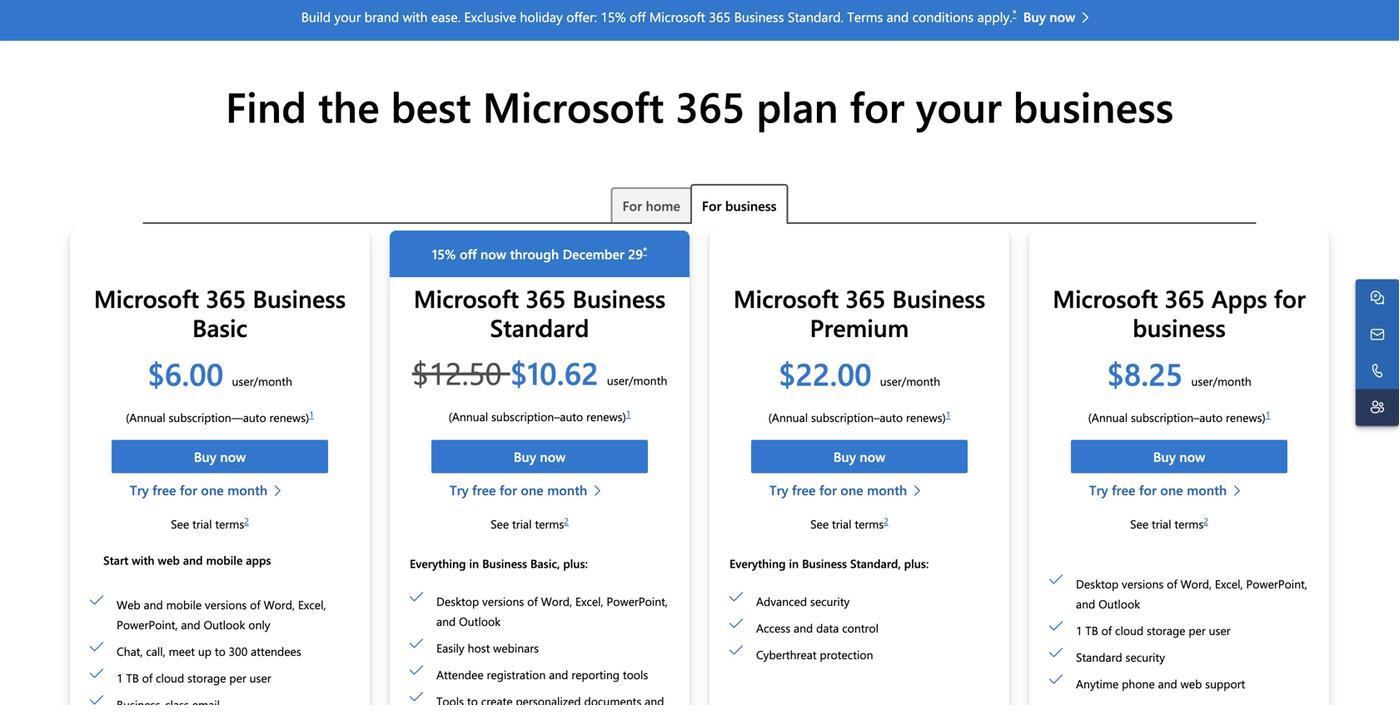 Task type: vqa. For each thing, say whether or not it's contained in the screenshot.
the leftmost THE 'SUBSCRIPTION–AUTO'
yes



Task type: describe. For each thing, give the bounding box(es) containing it.
1 for $12.50
[[626, 408, 631, 419]]

4 free from the left
[[1112, 481, 1136, 499]]

0 vertical spatial business
[[1013, 78, 1174, 133]]

user/month for $22.00
[[880, 374, 940, 389]]

start
[[103, 553, 128, 568]]

2 try free for one month from the left
[[450, 481, 587, 499]]

holiday
[[520, 7, 563, 25]]

user/month for $6.00
[[232, 374, 292, 389]]

subscription–auto for $8.25
[[1131, 410, 1223, 425]]

try for second try free for one month link from the left
[[450, 481, 469, 499]]

up
[[198, 644, 212, 659]]

0 vertical spatial desktop
[[1076, 576, 1119, 592]]

in for desktop
[[469, 556, 479, 571]]

plus: for everything in business basic, plus:
[[563, 556, 588, 571]]

best
[[391, 78, 471, 133]]

1 horizontal spatial outlook
[[459, 614, 501, 629]]

everything in business basic, plus:
[[410, 556, 588, 571]]

through
[[510, 245, 559, 263]]

microsoft 365 business premium
[[734, 282, 986, 343]]

premium
[[810, 311, 909, 343]]

microsoft 365 business standard
[[414, 282, 666, 343]]

december
[[563, 245, 625, 263]]

user/month for $8.25
[[1192, 374, 1252, 389]]

phone
[[1122, 676, 1155, 692]]

1 horizontal spatial desktop versions of word, excel, powerpoint, and outlook
[[1076, 576, 1308, 612]]

support
[[1205, 676, 1245, 692]]

with inside build your brand with ease. exclusive holiday offer: 15% off microsoft 365 business standard. terms and conditions apply. * buy now
[[403, 7, 428, 25]]

tools
[[623, 667, 648, 683]]

standard.
[[788, 7, 844, 25]]

web
[[117, 597, 140, 613]]

security for standard security
[[1126, 650, 1165, 665]]

2 one from the left
[[521, 481, 544, 499]]

apps
[[246, 553, 271, 568]]

4 trial from the left
[[1152, 517, 1172, 532]]

excel, inside web and mobile versions of word, excel, powerpoint, and outlook only
[[298, 597, 326, 613]]

$12.50 $10.62 user/month
[[412, 352, 667, 393]]

attendee registration and reporting tools
[[436, 667, 648, 683]]

1 link for $6.00
[[309, 408, 314, 420]]

find the best microsoft 365 plan for your business
[[225, 78, 1174, 133]]

webinars
[[493, 640, 539, 656]]

15% inside build your brand with ease. exclusive holiday offer: 15% off microsoft 365 business standard. terms and conditions apply. * buy now
[[601, 7, 626, 25]]

1 vertical spatial storage
[[187, 670, 226, 686]]

and right web
[[144, 597, 163, 613]]

1 try free for one month from the left
[[130, 481, 268, 499]]

apply.
[[978, 7, 1013, 25]]

plus: for everything in business standard, plus:
[[904, 556, 929, 571]]

chat,
[[117, 644, 143, 659]]

(annual for $22.00
[[768, 410, 808, 425]]

$10.62
[[510, 352, 599, 393]]

0 vertical spatial powerpoint,
[[1246, 576, 1308, 592]]

powerpoint, inside web and mobile versions of word, excel, powerpoint, and outlook only
[[117, 617, 178, 633]]

now inside 15% off now through december 29 *
[[481, 245, 506, 263]]

protection
[[820, 647, 873, 663]]

business for microsoft 365 business basic
[[253, 282, 346, 314]]

15% inside 15% off now through december 29 *
[[432, 245, 456, 263]]

$12.50
[[412, 352, 502, 393]]

1 link for $22.00
[[946, 408, 951, 420]]

word, inside web and mobile versions of word, excel, powerpoint, and outlook only
[[264, 597, 295, 613]]

0 vertical spatial mobile
[[206, 553, 243, 568]]

3 see trial terms from the left
[[811, 517, 884, 532]]

basic,
[[531, 556, 560, 571]]

2 month from the left
[[547, 481, 587, 499]]

control
[[842, 620, 879, 636]]

1 for $22.00
[[946, 408, 951, 420]]

2 try free for one month link from the left
[[450, 480, 610, 500]]

access and data control
[[756, 620, 879, 636]]

29
[[628, 245, 643, 263]]

everything in business standard, plus:
[[730, 556, 929, 571]]

brand
[[365, 7, 399, 25]]

for home
[[623, 197, 680, 214]]

web and mobile versions of word, excel, powerpoint, and outlook only
[[117, 597, 326, 633]]

365 for microsoft 365 business basic
[[206, 282, 246, 314]]

4 one from the left
[[1161, 481, 1183, 499]]

for for for business
[[702, 197, 722, 214]]

for business link
[[690, 184, 788, 224]]

attendees
[[251, 644, 301, 659]]

4 see trial terms from the left
[[1130, 517, 1204, 532]]

1 vertical spatial your
[[916, 78, 1002, 133]]

* link for 15% off now through december 29
[[643, 244, 647, 257]]

3 trial from the left
[[832, 517, 852, 532]]

3 free from the left
[[792, 481, 816, 499]]

1 see trial terms from the left
[[171, 517, 244, 532]]

chat, call, meet up to 300 attendees
[[117, 644, 301, 659]]

4 try free for one month link from the left
[[1089, 480, 1250, 500]]

renews) for $22.00
[[906, 410, 946, 425]]

renews) for $6.00
[[269, 410, 309, 425]]

1 horizontal spatial word,
[[541, 594, 572, 609]]

1 buy now from the left
[[194, 448, 246, 466]]

(annual for $12.50
[[449, 409, 488, 424]]

and up web and mobile versions of word, excel, powerpoint, and outlook only
[[183, 553, 203, 568]]

find
[[225, 78, 307, 133]]

1 horizontal spatial tb
[[1086, 623, 1098, 639]]

0 horizontal spatial desktop versions of word, excel, powerpoint, and outlook
[[436, 594, 668, 629]]

0 horizontal spatial web
[[158, 553, 180, 568]]

only
[[248, 617, 270, 633]]

1 trial from the left
[[192, 517, 212, 532]]

1 vertical spatial per
[[229, 670, 246, 686]]

home
[[646, 197, 680, 214]]

easily
[[436, 640, 465, 656]]

1 vertical spatial with
[[132, 553, 155, 568]]

try for 1st try free for one month link from the right
[[1089, 481, 1108, 499]]

anytime
[[1076, 676, 1119, 692]]

$6.00
[[148, 353, 224, 394]]

(annual subscription–auto renews) 1 for $8.25
[[1088, 408, 1271, 425]]

host
[[468, 640, 490, 656]]

2 see trial terms from the left
[[491, 517, 564, 532]]

1 horizontal spatial excel,
[[575, 594, 604, 609]]

renews) for $8.25
[[1226, 410, 1266, 425]]

0 horizontal spatial tb
[[126, 670, 139, 686]]

off inside 15% off now through december 29 *
[[460, 245, 477, 263]]

3 buy now from the left
[[834, 448, 886, 466]]

1 horizontal spatial storage
[[1147, 623, 1186, 639]]

call,
[[146, 644, 166, 659]]

365 inside build your brand with ease. exclusive holiday offer: 15% off microsoft 365 business standard. terms and conditions apply. * buy now
[[709, 7, 731, 25]]

subscription–auto for $12.50
[[491, 409, 583, 424]]

plan
[[757, 78, 839, 133]]

1 link for $12.50
[[626, 408, 631, 419]]

everything for everything in business standard, plus:
[[730, 556, 786, 571]]

ease.
[[431, 7, 461, 25]]

$8.25
[[1107, 353, 1183, 394]]

microsoft 365 apps for business
[[1053, 282, 1306, 343]]

1 horizontal spatial versions
[[482, 594, 524, 609]]

microsoft for microsoft 365 business premium
[[734, 282, 839, 314]]

2 horizontal spatial word,
[[1181, 576, 1212, 592]]

everything for everything in business basic, plus:
[[410, 556, 466, 571]]

1 free from the left
[[152, 481, 176, 499]]

in for advanced
[[789, 556, 799, 571]]

2 horizontal spatial versions
[[1122, 576, 1164, 592]]

4 buy now from the left
[[1153, 448, 1205, 466]]

4 see from the left
[[1130, 517, 1149, 532]]

build
[[301, 7, 331, 25]]

0 horizontal spatial user
[[250, 670, 271, 686]]

standard,
[[850, 556, 901, 571]]

exclusive
[[464, 7, 516, 25]]

renews) for $12.50
[[586, 409, 626, 424]]

2 horizontal spatial outlook
[[1099, 596, 1140, 612]]

mobile inside web and mobile versions of word, excel, powerpoint, and outlook only
[[166, 597, 202, 613]]

to
[[215, 644, 226, 659]]

registration
[[487, 667, 546, 683]]

* link for build your brand with ease. exclusive holiday offer: 15% off microsoft 365 business standard. terms and conditions apply.
[[1013, 6, 1017, 20]]

1 link for $8.25
[[1266, 408, 1271, 420]]

1 terms from the left
[[215, 517, 244, 532]]

cyberthreat
[[756, 647, 817, 663]]

0 vertical spatial per
[[1189, 623, 1206, 639]]

3 try free for one month from the left
[[769, 481, 907, 499]]

user/month inside the $12.50 $10.62 user/month
[[607, 373, 667, 388]]

the
[[318, 78, 380, 133]]



Task type: locate. For each thing, give the bounding box(es) containing it.
0 vertical spatial web
[[158, 553, 180, 568]]

business inside build your brand with ease. exclusive holiday offer: 15% off microsoft 365 business standard. terms and conditions apply. * buy now
[[734, 7, 784, 25]]

365 inside microsoft 365 business standard
[[526, 282, 566, 314]]

microsoft for microsoft 365 business basic
[[94, 282, 199, 314]]

terms
[[847, 7, 883, 25]]

business inside microsoft 365 business basic
[[253, 282, 346, 314]]

conditions
[[913, 7, 974, 25]]

(annual down the $22.00
[[768, 410, 808, 425]]

in left basic,
[[469, 556, 479, 571]]

3 try from the left
[[769, 481, 789, 499]]

* link down for home
[[643, 244, 647, 257]]

3 month from the left
[[867, 481, 907, 499]]

microsoft inside build your brand with ease. exclusive holiday offer: 15% off microsoft 365 business standard. terms and conditions apply. * buy now
[[650, 7, 705, 25]]

$22.00 user/month
[[779, 353, 940, 394]]

1 vertical spatial cloud
[[156, 670, 184, 686]]

cloud down meet
[[156, 670, 184, 686]]

1 tb of cloud storage per user
[[1076, 623, 1231, 639], [117, 670, 271, 686]]

0 horizontal spatial in
[[469, 556, 479, 571]]

1 in from the left
[[469, 556, 479, 571]]

1 horizontal spatial user
[[1209, 623, 1231, 639]]

*
[[1013, 6, 1017, 20], [643, 244, 647, 257]]

in up the advanced security
[[789, 556, 799, 571]]

1 for $8.25
[[1266, 408, 1271, 420]]

buy now
[[194, 448, 246, 466], [514, 448, 566, 466], [834, 448, 886, 466], [1153, 448, 1205, 466]]

0 vertical spatial user
[[1209, 623, 1231, 639]]

and left the 'reporting'
[[549, 667, 568, 683]]

300
[[229, 644, 248, 659]]

(annual for $6.00
[[126, 410, 165, 425]]

try free for one month link
[[130, 480, 290, 500], [450, 480, 610, 500], [769, 480, 930, 500], [1089, 480, 1250, 500]]

storage down up
[[187, 670, 226, 686]]

standard inside microsoft 365 business standard
[[490, 311, 589, 343]]

advanced
[[756, 594, 807, 609]]

365 for microsoft 365 apps for business
[[1165, 282, 1205, 314]]

365 inside microsoft 365 business basic
[[206, 282, 246, 314]]

user/month right $10.62
[[607, 373, 667, 388]]

microsoft 365 business basic
[[94, 282, 346, 343]]

0 horizontal spatial outlook
[[204, 617, 245, 633]]

apps
[[1212, 282, 1268, 314]]

versions inside web and mobile versions of word, excel, powerpoint, and outlook only
[[205, 597, 247, 613]]

with right the start
[[132, 553, 155, 568]]

try
[[130, 481, 149, 499], [450, 481, 469, 499], [769, 481, 789, 499], [1089, 481, 1108, 499]]

per
[[1189, 623, 1206, 639], [229, 670, 246, 686]]

data
[[816, 620, 839, 636]]

1 vertical spatial off
[[460, 245, 477, 263]]

terms
[[215, 517, 244, 532], [535, 517, 564, 532], [855, 517, 884, 532], [1175, 517, 1204, 532]]

try for fourth try free for one month link from right
[[130, 481, 149, 499]]

renews) down $10.62
[[586, 409, 626, 424]]

user/month inside $8.25 user/month
[[1192, 374, 1252, 389]]

1 horizontal spatial security
[[1126, 650, 1165, 665]]

1 horizontal spatial off
[[630, 7, 646, 25]]

renews) down the $22.00 user/month
[[906, 410, 946, 425]]

microsoft for microsoft 365 business standard
[[414, 282, 519, 314]]

security up phone
[[1126, 650, 1165, 665]]

1 horizontal spatial with
[[403, 7, 428, 25]]

3 terms from the left
[[855, 517, 884, 532]]

subscription–auto
[[491, 409, 583, 424], [811, 410, 903, 425], [1131, 410, 1223, 425]]

0 horizontal spatial plus:
[[563, 556, 588, 571]]

0 horizontal spatial (annual subscription–auto renews) 1
[[449, 408, 631, 424]]

user up the support
[[1209, 623, 1231, 639]]

free
[[152, 481, 176, 499], [472, 481, 496, 499], [792, 481, 816, 499], [1112, 481, 1136, 499]]

start with web and mobile apps
[[103, 553, 271, 568]]

for
[[623, 197, 642, 214], [702, 197, 722, 214]]

(annual subscription–auto renews) 1 down the $12.50 $10.62 user/month
[[449, 408, 631, 424]]

1 horizontal spatial everything
[[730, 556, 786, 571]]

2 vertical spatial powerpoint,
[[117, 617, 178, 633]]

0 vertical spatial with
[[403, 7, 428, 25]]

1 vertical spatial 1 tb of cloud storage per user
[[117, 670, 271, 686]]

and inside build your brand with ease. exclusive holiday offer: 15% off microsoft 365 business standard. terms and conditions apply. * buy now
[[887, 7, 909, 25]]

of
[[1167, 576, 1178, 592], [527, 594, 538, 609], [250, 597, 260, 613], [1102, 623, 1112, 639], [142, 670, 153, 686]]

see
[[171, 517, 189, 532], [491, 517, 509, 532], [811, 517, 829, 532], [1130, 517, 1149, 532]]

0 vertical spatial storage
[[1147, 623, 1186, 639]]

reporting
[[572, 667, 620, 683]]

(annual subscription–auto renews) 1 for $12.50
[[449, 408, 631, 424]]

365 inside microsoft 365 apps for business
[[1165, 282, 1205, 314]]

business inside the microsoft 365 business premium
[[892, 282, 986, 314]]

4 terms from the left
[[1175, 517, 1204, 532]]

1 horizontal spatial 15%
[[601, 7, 626, 25]]

cloud up standard security
[[1115, 623, 1144, 639]]

standard up "anytime"
[[1076, 650, 1123, 665]]

subscription–auto down the $22.00 user/month
[[811, 410, 903, 425]]

1 vertical spatial *
[[643, 244, 647, 257]]

0 horizontal spatial for
[[623, 197, 642, 214]]

your inside build your brand with ease. exclusive holiday offer: 15% off microsoft 365 business standard. terms and conditions apply. * buy now
[[334, 7, 361, 25]]

business for everything in business basic, plus:
[[482, 556, 527, 571]]

1 plus: from the left
[[563, 556, 588, 571]]

0 vertical spatial 15%
[[601, 7, 626, 25]]

1 vertical spatial standard
[[1076, 650, 1123, 665]]

try for 2nd try free for one month link from the right
[[769, 481, 789, 499]]

everything
[[410, 556, 466, 571], [730, 556, 786, 571]]

1 horizontal spatial plus:
[[904, 556, 929, 571]]

* link right conditions
[[1013, 6, 1017, 20]]

plus: right "standard,"
[[904, 556, 929, 571]]

microsoft inside the microsoft 365 business premium
[[734, 282, 839, 314]]

web right the start
[[158, 553, 180, 568]]

(annual down $8.25
[[1088, 410, 1128, 425]]

advanced security
[[756, 594, 850, 609]]

trial
[[192, 517, 212, 532], [512, 517, 532, 532], [832, 517, 852, 532], [1152, 517, 1172, 532]]

1 tb of cloud storage per user up standard security
[[1076, 623, 1231, 639]]

try free for one month
[[130, 481, 268, 499], [450, 481, 587, 499], [769, 481, 907, 499], [1089, 481, 1227, 499]]

(annual subscription–auto renews) 1 down the $22.00 user/month
[[768, 408, 951, 425]]

1 vertical spatial 15%
[[432, 245, 456, 263]]

subscription–auto down $8.25 user/month
[[1131, 410, 1223, 425]]

buy now link
[[1023, 7, 1098, 27], [112, 440, 328, 474], [431, 440, 648, 474], [751, 440, 968, 474], [1071, 440, 1288, 474]]

meet
[[169, 644, 195, 659]]

1 horizontal spatial 1 tb of cloud storage per user
[[1076, 623, 1231, 639]]

business for microsoft 365 business premium
[[892, 282, 986, 314]]

subscription—auto
[[169, 410, 266, 425]]

365 for microsoft 365 business standard
[[526, 282, 566, 314]]

1 horizontal spatial (annual subscription–auto renews) 1
[[768, 408, 951, 425]]

1 horizontal spatial web
[[1181, 676, 1202, 692]]

easily host webinars
[[436, 640, 539, 656]]

now inside build your brand with ease. exclusive holiday offer: 15% off microsoft 365 business standard. terms and conditions apply. * buy now
[[1050, 7, 1076, 25]]

and left data
[[794, 620, 813, 636]]

2 plus: from the left
[[904, 556, 929, 571]]

per up the support
[[1189, 623, 1206, 639]]

now
[[1050, 7, 1076, 25], [481, 245, 506, 263], [220, 448, 246, 466], [540, 448, 566, 466], [860, 448, 886, 466], [1180, 448, 1205, 466]]

off right offer:
[[630, 7, 646, 25]]

business for microsoft 365 business standard
[[573, 282, 666, 314]]

1
[[626, 408, 631, 419], [309, 408, 314, 420], [946, 408, 951, 420], [1266, 408, 1271, 420], [1076, 623, 1082, 639], [117, 670, 123, 686]]

3 see from the left
[[811, 517, 829, 532]]

2 try from the left
[[450, 481, 469, 499]]

microsoft inside microsoft 365 business basic
[[94, 282, 199, 314]]

0 horizontal spatial your
[[334, 7, 361, 25]]

1 vertical spatial web
[[1181, 676, 1202, 692]]

0 vertical spatial * link
[[1013, 6, 1017, 20]]

and right terms
[[887, 7, 909, 25]]

off left through
[[460, 245, 477, 263]]

0 horizontal spatial standard
[[490, 311, 589, 343]]

for business
[[702, 197, 777, 214]]

and up 'easily'
[[436, 614, 456, 629]]

(annual subscription—auto renews) 1
[[126, 408, 314, 425]]

0 horizontal spatial word,
[[264, 597, 295, 613]]

business inside microsoft 365 business standard
[[573, 282, 666, 314]]

microsoft
[[650, 7, 705, 25], [483, 78, 664, 133], [94, 282, 199, 314], [414, 282, 519, 314], [734, 282, 839, 314], [1053, 282, 1158, 314]]

1 horizontal spatial cloud
[[1115, 623, 1144, 639]]

plus:
[[563, 556, 588, 571], [904, 556, 929, 571]]

1 vertical spatial business
[[725, 197, 777, 214]]

(annual down the $12.50
[[449, 409, 488, 424]]

1 tb of cloud storage per user down up
[[117, 670, 271, 686]]

1 horizontal spatial per
[[1189, 623, 1206, 639]]

1 one from the left
[[201, 481, 224, 499]]

tb up standard security
[[1086, 623, 1098, 639]]

0 horizontal spatial desktop
[[436, 594, 479, 609]]

security for advanced security
[[810, 594, 850, 609]]

microsoft inside microsoft 365 business standard
[[414, 282, 519, 314]]

0 horizontal spatial subscription–auto
[[491, 409, 583, 424]]

* down for home
[[643, 244, 647, 257]]

user/month inside $6.00 user/month
[[232, 374, 292, 389]]

1 horizontal spatial standard
[[1076, 650, 1123, 665]]

outlook up host
[[459, 614, 501, 629]]

security up data
[[810, 594, 850, 609]]

renews)
[[586, 409, 626, 424], [269, 410, 309, 425], [906, 410, 946, 425], [1226, 410, 1266, 425]]

for for for home
[[623, 197, 642, 214]]

0 vertical spatial your
[[334, 7, 361, 25]]

(annual for $8.25
[[1088, 410, 1128, 425]]

access
[[756, 620, 791, 636]]

0 vertical spatial tb
[[1086, 623, 1098, 639]]

4 month from the left
[[1187, 481, 1227, 499]]

0 horizontal spatial off
[[460, 245, 477, 263]]

desktop versions of word, excel, powerpoint, and outlook
[[1076, 576, 1308, 612], [436, 594, 668, 629]]

plus: right basic,
[[563, 556, 588, 571]]

* inside 15% off now through december 29 *
[[643, 244, 647, 257]]

0 horizontal spatial versions
[[205, 597, 247, 613]]

15% off now through december 29 *
[[432, 244, 647, 263]]

and up meet
[[181, 617, 200, 633]]

versions down everything in business basic, plus:
[[482, 594, 524, 609]]

2 vertical spatial business
[[1133, 311, 1226, 343]]

your
[[334, 7, 361, 25], [916, 78, 1002, 133]]

outlook inside web and mobile versions of word, excel, powerpoint, and outlook only
[[204, 617, 245, 633]]

1 horizontal spatial for
[[702, 197, 722, 214]]

15%
[[601, 7, 626, 25], [432, 245, 456, 263]]

desktop up 'easily'
[[436, 594, 479, 609]]

of inside web and mobile versions of word, excel, powerpoint, and outlook only
[[250, 597, 260, 613]]

0 vertical spatial security
[[810, 594, 850, 609]]

buy inside build your brand with ease. exclusive holiday offer: 15% off microsoft 365 business standard. terms and conditions apply. * buy now
[[1023, 7, 1046, 25]]

$8.25 user/month
[[1107, 353, 1252, 394]]

attendee
[[436, 667, 484, 683]]

tb down chat,
[[126, 670, 139, 686]]

0 vertical spatial 1 tb of cloud storage per user
[[1076, 623, 1231, 639]]

2 see from the left
[[491, 517, 509, 532]]

user/month down premium
[[880, 374, 940, 389]]

buy
[[1023, 7, 1046, 25], [194, 448, 216, 466], [514, 448, 536, 466], [834, 448, 856, 466], [1153, 448, 1176, 466]]

build your brand with ease. exclusive holiday offer: 15% off microsoft 365 business standard. terms and conditions apply. * buy now
[[301, 6, 1076, 25]]

desktop up standard security
[[1076, 576, 1119, 592]]

0 horizontal spatial 1 tb of cloud storage per user
[[117, 670, 271, 686]]

1 everything from the left
[[410, 556, 466, 571]]

1 horizontal spatial powerpoint,
[[607, 594, 668, 609]]

2 horizontal spatial powerpoint,
[[1246, 576, 1308, 592]]

0 horizontal spatial with
[[132, 553, 155, 568]]

and
[[887, 7, 909, 25], [183, 553, 203, 568], [1076, 596, 1096, 612], [144, 597, 163, 613], [436, 614, 456, 629], [181, 617, 200, 633], [794, 620, 813, 636], [549, 667, 568, 683], [1158, 676, 1178, 692]]

with
[[403, 7, 428, 25], [132, 553, 155, 568]]

versions up to
[[205, 597, 247, 613]]

0 horizontal spatial cloud
[[156, 670, 184, 686]]

1 try free for one month link from the left
[[130, 480, 290, 500]]

* link
[[1013, 6, 1017, 20], [643, 244, 647, 257]]

0 horizontal spatial per
[[229, 670, 246, 686]]

(annual subscription–auto renews) 1 for $22.00
[[768, 408, 951, 425]]

per down 300
[[229, 670, 246, 686]]

business
[[734, 7, 784, 25], [253, 282, 346, 314], [573, 282, 666, 314], [892, 282, 986, 314], [482, 556, 527, 571], [802, 556, 847, 571]]

1 horizontal spatial * link
[[1013, 6, 1017, 20]]

1 vertical spatial user
[[250, 670, 271, 686]]

standard
[[490, 311, 589, 343], [1076, 650, 1123, 665]]

4 try free for one month from the left
[[1089, 481, 1227, 499]]

$6.00 user/month
[[148, 353, 292, 394]]

1 vertical spatial desktop
[[436, 594, 479, 609]]

mobile
[[206, 553, 243, 568], [166, 597, 202, 613]]

2 buy now from the left
[[514, 448, 566, 466]]

2 horizontal spatial subscription–auto
[[1131, 410, 1223, 425]]

2 trial from the left
[[512, 517, 532, 532]]

1 horizontal spatial desktop
[[1076, 576, 1119, 592]]

(annual subscription–auto renews) 1
[[449, 408, 631, 424], [768, 408, 951, 425], [1088, 408, 1271, 425]]

1 vertical spatial powerpoint,
[[607, 594, 668, 609]]

1 vertical spatial security
[[1126, 650, 1165, 665]]

microsoft inside microsoft 365 apps for business
[[1053, 282, 1158, 314]]

mobile down start with web and mobile apps
[[166, 597, 202, 613]]

0 vertical spatial cloud
[[1115, 623, 1144, 639]]

* right conditions
[[1013, 6, 1017, 20]]

2 for from the left
[[702, 197, 722, 214]]

4 try from the left
[[1089, 481, 1108, 499]]

0 horizontal spatial security
[[810, 594, 850, 609]]

month
[[227, 481, 268, 499], [547, 481, 587, 499], [867, 481, 907, 499], [1187, 481, 1227, 499]]

0 horizontal spatial excel,
[[298, 597, 326, 613]]

1 for $6.00
[[309, 408, 314, 420]]

subscription–auto for $22.00
[[811, 410, 903, 425]]

basic
[[192, 311, 248, 343]]

user/month
[[607, 373, 667, 388], [232, 374, 292, 389], [880, 374, 940, 389], [1192, 374, 1252, 389]]

1 horizontal spatial mobile
[[206, 553, 243, 568]]

user/month inside the $22.00 user/month
[[880, 374, 940, 389]]

2 free from the left
[[472, 481, 496, 499]]

1 horizontal spatial your
[[916, 78, 1002, 133]]

user/month up (annual subscription—auto renews) 1
[[232, 374, 292, 389]]

for home link
[[611, 187, 692, 222]]

(annual down '$6.00'
[[126, 410, 165, 425]]

1 vertical spatial * link
[[643, 244, 647, 257]]

3 one from the left
[[841, 481, 863, 499]]

user down attendees
[[250, 670, 271, 686]]

and right phone
[[1158, 676, 1178, 692]]

security
[[810, 594, 850, 609], [1126, 650, 1165, 665]]

renews) right "subscription—auto"
[[269, 410, 309, 425]]

outlook up standard security
[[1099, 596, 1140, 612]]

0 horizontal spatial powerpoint,
[[117, 617, 178, 633]]

2 horizontal spatial excel,
[[1215, 576, 1243, 592]]

3 try free for one month link from the left
[[769, 480, 930, 500]]

1 inside (annual subscription—auto renews) 1
[[309, 408, 314, 420]]

1 horizontal spatial subscription–auto
[[811, 410, 903, 425]]

0 vertical spatial *
[[1013, 6, 1017, 20]]

standard security
[[1076, 650, 1165, 665]]

1 vertical spatial mobile
[[166, 597, 202, 613]]

versions up standard security
[[1122, 576, 1164, 592]]

desktop
[[1076, 576, 1119, 592], [436, 594, 479, 609]]

for
[[850, 78, 905, 133], [1274, 282, 1306, 314], [180, 481, 197, 499], [500, 481, 517, 499], [820, 481, 837, 499], [1139, 481, 1157, 499]]

subscription–auto down the $12.50 $10.62 user/month
[[491, 409, 583, 424]]

cyberthreat protection
[[756, 647, 873, 663]]

outlook up to
[[204, 617, 245, 633]]

powerpoint,
[[1246, 576, 1308, 592], [607, 594, 668, 609], [117, 617, 178, 633]]

0 horizontal spatial 15%
[[432, 245, 456, 263]]

1 for from the left
[[623, 197, 642, 214]]

1 try from the left
[[130, 481, 149, 499]]

1 vertical spatial tb
[[126, 670, 139, 686]]

0 horizontal spatial mobile
[[166, 597, 202, 613]]

storage up standard security
[[1147, 623, 1186, 639]]

and up standard security
[[1076, 596, 1096, 612]]

2 horizontal spatial (annual subscription–auto renews) 1
[[1088, 408, 1271, 425]]

2 everything from the left
[[730, 556, 786, 571]]

business for everything in business standard, plus:
[[802, 556, 847, 571]]

for right home
[[702, 197, 722, 214]]

1 link
[[626, 408, 631, 419], [309, 408, 314, 420], [946, 408, 951, 420], [1266, 408, 1271, 420]]

2 terms from the left
[[535, 517, 564, 532]]

offer:
[[567, 7, 597, 25]]

0 horizontal spatial * link
[[643, 244, 647, 257]]

365 inside the microsoft 365 business premium
[[845, 282, 886, 314]]

standard up the $12.50 $10.62 user/month
[[490, 311, 589, 343]]

renews) inside (annual subscription—auto renews) 1
[[269, 410, 309, 425]]

* inside build your brand with ease. exclusive holiday offer: 15% off microsoft 365 business standard. terms and conditions apply. * buy now
[[1013, 6, 1017, 20]]

0 horizontal spatial storage
[[187, 670, 226, 686]]

user
[[1209, 623, 1231, 639], [250, 670, 271, 686]]

microsoft for microsoft 365 apps for business
[[1053, 282, 1158, 314]]

1 see from the left
[[171, 517, 189, 532]]

renews) down $8.25 user/month
[[1226, 410, 1266, 425]]

for left home
[[623, 197, 642, 214]]

(annual inside (annual subscription—auto renews) 1
[[126, 410, 165, 425]]

365 for microsoft 365 business premium
[[845, 282, 886, 314]]

(annual
[[449, 409, 488, 424], [126, 410, 165, 425], [768, 410, 808, 425], [1088, 410, 1128, 425]]

1 horizontal spatial *
[[1013, 6, 1017, 20]]

(annual subscription–auto renews) 1 down $8.25 user/month
[[1088, 408, 1271, 425]]

with left ease.
[[403, 7, 428, 25]]

business inside microsoft 365 apps for business
[[1133, 311, 1226, 343]]

user/month right $8.25
[[1192, 374, 1252, 389]]

off inside build your brand with ease. exclusive holiday offer: 15% off microsoft 365 business standard. terms and conditions apply. * buy now
[[630, 7, 646, 25]]

mobile left apps
[[206, 553, 243, 568]]

1 month from the left
[[227, 481, 268, 499]]

for inside microsoft 365 apps for business
[[1274, 282, 1306, 314]]

0 horizontal spatial *
[[643, 244, 647, 257]]

web left the support
[[1181, 676, 1202, 692]]

off
[[630, 7, 646, 25], [460, 245, 477, 263]]

0 vertical spatial standard
[[490, 311, 589, 343]]

anytime phone and web support
[[1076, 676, 1245, 692]]

2 in from the left
[[789, 556, 799, 571]]

$22.00
[[779, 353, 872, 394]]



